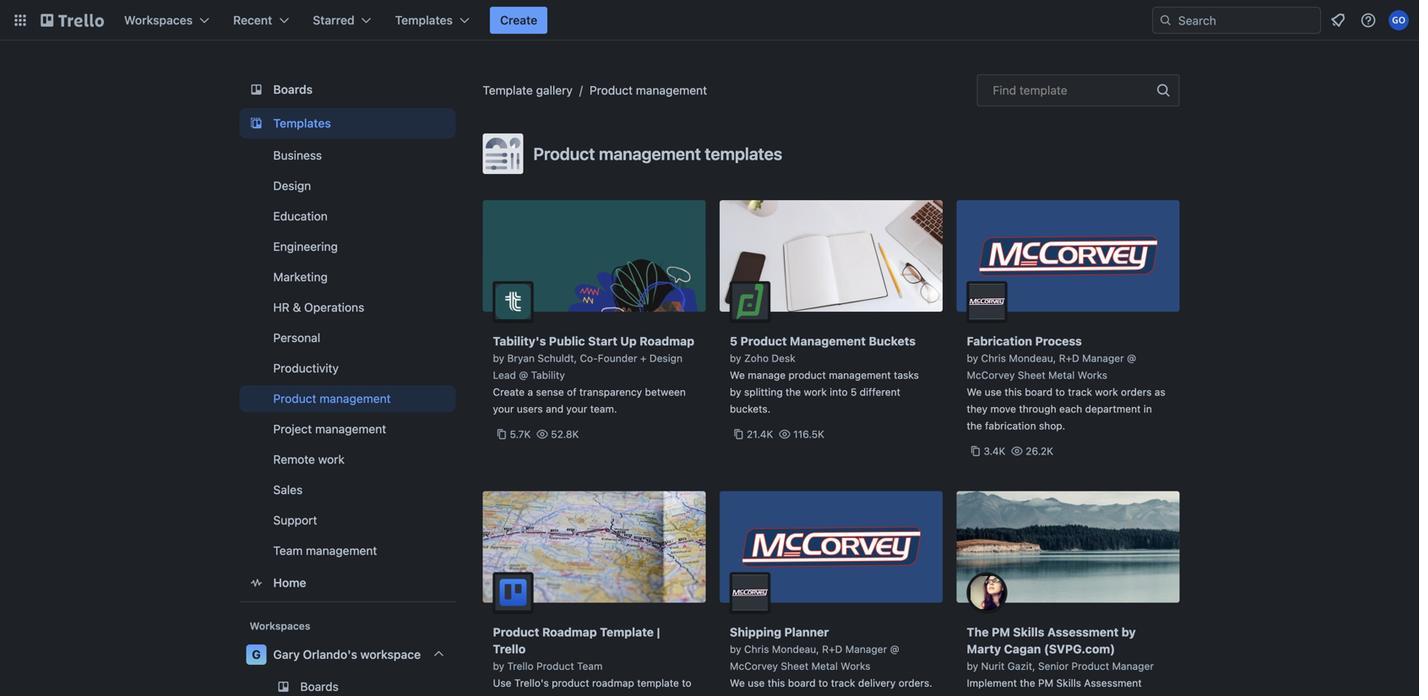 Task type: describe. For each thing, give the bounding box(es) containing it.
board for process
[[1025, 386, 1053, 398]]

between
[[645, 386, 686, 398]]

orders
[[1122, 386, 1152, 398]]

department
[[1086, 403, 1141, 415]]

we for shipping
[[730, 677, 745, 689]]

0 horizontal spatial skills
[[1014, 625, 1045, 639]]

the inside the pm skills assessment by marty cagan (svpg.com) by nurit gazit, senior product manager implement the pm skills assessment process from silicon valley produc
[[1020, 677, 1036, 689]]

to inside product roadmap template | trello by trello product team use trello's product roadmap template to easily create a transparent developmen
[[682, 677, 692, 689]]

sense
[[536, 386, 564, 398]]

personal
[[273, 331, 321, 345]]

we inside '5 product management buckets by zoho desk we manage product management tasks by splitting the work into 5 different buckets.'
[[730, 369, 745, 381]]

template gallery link
[[483, 83, 573, 97]]

home
[[273, 576, 306, 590]]

templates link
[[240, 108, 456, 139]]

mondeau, for process
[[1009, 352, 1057, 364]]

remote work link
[[240, 446, 456, 473]]

teams
[[845, 694, 874, 696]]

schuldt,
[[538, 352, 577, 364]]

+
[[641, 352, 647, 364]]

in
[[1144, 403, 1153, 415]]

the inside '5 product management buckets by zoho desk we manage product management tasks by splitting the work into 5 different buckets.'
[[786, 386, 801, 398]]

product right gallery
[[590, 83, 633, 97]]

manager for planner
[[846, 644, 888, 655]]

metal for planner
[[812, 661, 838, 672]]

fabrication
[[967, 334, 1033, 348]]

fabrication process by chris mondeau, r+d manager @ mccorvey sheet metal works we use this board to track work orders as they move through each department in the fabrication shop.
[[967, 334, 1166, 432]]

support link
[[240, 507, 456, 534]]

search image
[[1160, 14, 1173, 27]]

use for fabrication
[[985, 386, 1002, 398]]

2 your from the left
[[567, 403, 588, 415]]

1 vertical spatial skills
[[1057, 677, 1082, 689]]

project management link
[[240, 416, 456, 443]]

remote work
[[273, 453, 345, 467]]

0 horizontal spatial 5
[[730, 334, 738, 348]]

sheet for planner
[[781, 661, 809, 672]]

engineering
[[273, 240, 338, 254]]

templates
[[705, 144, 783, 164]]

template inside product roadmap template | trello by trello product team use trello's product roadmap template to easily create a transparent developmen
[[600, 625, 654, 639]]

operations
[[304, 300, 365, 314]]

easily
[[493, 694, 520, 696]]

product inside product roadmap template | trello by trello product team use trello's product roadmap template to easily create a transparent developmen
[[552, 677, 590, 689]]

roadmap
[[592, 677, 635, 689]]

use
[[493, 677, 512, 689]]

cagan
[[1005, 642, 1042, 656]]

management inside '5 product management buckets by zoho desk we manage product management tasks by splitting the work into 5 different buckets.'
[[829, 369, 891, 381]]

transparent
[[565, 694, 620, 696]]

the
[[967, 625, 989, 639]]

this for shipping
[[768, 677, 786, 689]]

gallery
[[536, 83, 573, 97]]

start
[[588, 334, 618, 348]]

support
[[273, 513, 317, 527]]

0 horizontal spatial pm
[[992, 625, 1011, 639]]

fabrication
[[986, 420, 1037, 432]]

marty
[[967, 642, 1002, 656]]

find template
[[994, 83, 1068, 97]]

receiving
[[796, 694, 842, 696]]

product down trello product team image
[[493, 625, 540, 639]]

up
[[621, 334, 637, 348]]

find
[[994, 83, 1017, 97]]

chris mondeau, r+d manager @ mccorvey sheet metal works image for shipping planner
[[730, 573, 771, 613]]

work inside fabrication process by chris mondeau, r+d manager @ mccorvey sheet metal works we use this board to track work orders as they move through each department in the fabrication shop.
[[1096, 386, 1119, 398]]

use for shipping
[[748, 677, 765, 689]]

implement
[[967, 677, 1018, 689]]

2 boards link from the top
[[240, 674, 456, 696]]

roadmap inside product roadmap template | trello by trello product team use trello's product roadmap template to easily create a transparent developmen
[[543, 625, 597, 639]]

Search field
[[1173, 8, 1321, 33]]

recent button
[[223, 7, 299, 34]]

recent
[[233, 13, 272, 27]]

gary orlando's workspace
[[273, 648, 421, 662]]

0 notifications image
[[1329, 10, 1349, 30]]

chris for shipping
[[745, 644, 770, 655]]

create
[[523, 694, 553, 696]]

manage
[[748, 369, 786, 381]]

0 vertical spatial product management
[[590, 83, 707, 97]]

team inside product roadmap template | trello by trello product team use trello's product roadmap template to easily create a transparent developmen
[[577, 661, 603, 672]]

create inside the "tability's public start up roadmap by bryan schuldt, co-founder + design lead @ tability create a sense of transparency between your users and your team."
[[493, 386, 525, 398]]

52.8k
[[551, 429, 579, 440]]

splitting
[[745, 386, 783, 398]]

zoho desk image
[[730, 281, 771, 322]]

public
[[549, 334, 585, 348]]

0 horizontal spatial product management
[[273, 392, 391, 406]]

co-
[[580, 352, 598, 364]]

mondeau, for planner
[[772, 644, 820, 655]]

design inside design link
[[273, 179, 311, 193]]

5.7k
[[510, 429, 531, 440]]

0 vertical spatial assessment
[[1048, 625, 1119, 639]]

by inside fabrication process by chris mondeau, r+d manager @ mccorvey sheet metal works we use this board to track work orders as they move through each department in the fabrication shop.
[[967, 352, 979, 364]]

back to home image
[[41, 7, 104, 34]]

orlando's
[[303, 648, 357, 662]]

starred
[[313, 13, 355, 27]]

work inside '5 product management buckets by zoho desk we manage product management tasks by splitting the work into 5 different buckets.'
[[804, 386, 827, 398]]

as
[[1155, 386, 1166, 398]]

sales link
[[240, 477, 456, 504]]

1 vertical spatial pm
[[1039, 677, 1054, 689]]

workspaces inside popup button
[[124, 13, 193, 27]]

project
[[273, 422, 312, 436]]

0 vertical spatial template
[[483, 83, 533, 97]]

product management templates
[[534, 144, 783, 164]]

(svpg.com)
[[1045, 642, 1116, 656]]

21.4k
[[747, 429, 774, 440]]

track for process
[[1069, 386, 1093, 398]]

of
[[567, 386, 577, 398]]

bryan
[[508, 352, 535, 364]]

engineering link
[[240, 233, 456, 260]]

1 vertical spatial 5
[[851, 386, 857, 398]]

5 product management buckets by zoho desk we manage product management tasks by splitting the work into 5 different buckets.
[[730, 334, 920, 415]]

product inside the pm skills assessment by marty cagan (svpg.com) by nurit gazit, senior product manager implement the pm skills assessment process from silicon valley produc
[[1072, 661, 1110, 672]]

hr
[[273, 300, 290, 314]]

hr & operations link
[[240, 294, 456, 321]]

this for fabrication
[[1005, 386, 1023, 398]]

process
[[967, 694, 1005, 696]]

0 vertical spatial trello
[[493, 642, 526, 656]]

1 vertical spatial trello
[[508, 661, 534, 672]]

0 horizontal spatial product management link
[[240, 385, 456, 412]]

manager for process
[[1083, 352, 1125, 364]]

mccorvey for shipping
[[730, 661, 778, 672]]

a inside product roadmap template | trello by trello product team use trello's product roadmap template to easily create a transparent developmen
[[556, 694, 562, 696]]

product up project
[[273, 392, 317, 406]]

tability's
[[493, 334, 546, 348]]

1 vertical spatial assessment
[[1085, 677, 1142, 689]]

project management
[[273, 422, 386, 436]]

orders.
[[899, 677, 933, 689]]

templates button
[[385, 7, 480, 34]]

buckets
[[869, 334, 916, 348]]

process
[[1036, 334, 1083, 348]]



Task type: locate. For each thing, give the bounding box(es) containing it.
0 horizontal spatial work
[[318, 453, 345, 467]]

1 horizontal spatial r+d
[[1060, 352, 1080, 364]]

0 vertical spatial use
[[985, 386, 1002, 398]]

template right roadmap
[[637, 677, 679, 689]]

1 vertical spatial chris
[[745, 644, 770, 655]]

skills up valley
[[1057, 677, 1082, 689]]

1 vertical spatial manager
[[846, 644, 888, 655]]

templates up business
[[273, 116, 331, 130]]

the
[[786, 386, 801, 398], [967, 420, 983, 432], [1020, 677, 1036, 689]]

productivity
[[273, 361, 339, 375]]

bryan schuldt, co-founder + design lead @ tability image
[[493, 281, 534, 322]]

0 horizontal spatial metal
[[812, 661, 838, 672]]

product management link
[[590, 83, 707, 97], [240, 385, 456, 412]]

Find template field
[[977, 74, 1180, 106]]

0 horizontal spatial workspaces
[[124, 13, 193, 27]]

productivity link
[[240, 355, 456, 382]]

pm
[[992, 625, 1011, 639], [1039, 677, 1054, 689]]

sales
[[273, 483, 303, 497]]

business link
[[240, 142, 456, 169]]

product inside '5 product management buckets by zoho desk we manage product management tasks by splitting the work into 5 different buckets.'
[[789, 369, 826, 381]]

0 vertical spatial r+d
[[1060, 352, 1080, 364]]

@ inside "shipping planner by chris mondeau, r+d manager @ mccorvey sheet metal works we use this board to track delivery orders. shipping and receiving teams can easil"
[[890, 644, 900, 655]]

use inside fabrication process by chris mondeau, r+d manager @ mccorvey sheet metal works we use this board to track work orders as they move through each department in the fabrication shop.
[[985, 386, 1002, 398]]

1 vertical spatial the
[[967, 420, 983, 432]]

r+d down process
[[1060, 352, 1080, 364]]

desk
[[772, 352, 796, 364]]

the inside fabrication process by chris mondeau, r+d manager @ mccorvey sheet metal works we use this board to track work orders as they move through each department in the fabrication shop.
[[967, 420, 983, 432]]

0 vertical spatial workspaces
[[124, 13, 193, 27]]

@ inside the "tability's public start up roadmap by bryan schuldt, co-founder + design lead @ tability create a sense of transparency between your users and your team."
[[519, 369, 528, 381]]

board image
[[246, 79, 267, 100]]

nurit gazit, senior product manager image
[[967, 573, 1008, 613]]

use inside "shipping planner by chris mondeau, r+d manager @ mccorvey sheet metal works we use this board to track delivery orders. shipping and receiving teams can easil"
[[748, 677, 765, 689]]

0 vertical spatial track
[[1069, 386, 1093, 398]]

a inside the "tability's public start up roadmap by bryan schuldt, co-founder + design lead @ tability create a sense of transparency between your users and your team."
[[528, 386, 533, 398]]

founder
[[598, 352, 638, 364]]

3.4k
[[984, 445, 1006, 457]]

boards link up templates link
[[240, 74, 456, 105]]

mccorvey
[[967, 369, 1016, 381], [730, 661, 778, 672]]

0 vertical spatial a
[[528, 386, 533, 398]]

roadmap inside the "tability's public start up roadmap by bryan schuldt, co-founder + design lead @ tability create a sense of transparency between your users and your team."
[[640, 334, 695, 348]]

works for process
[[1078, 369, 1108, 381]]

team.
[[591, 403, 617, 415]]

design link
[[240, 172, 456, 199]]

works
[[1078, 369, 1108, 381], [841, 661, 871, 672]]

0 horizontal spatial and
[[546, 403, 564, 415]]

manager inside the pm skills assessment by marty cagan (svpg.com) by nurit gazit, senior product manager implement the pm skills assessment process from silicon valley produc
[[1113, 661, 1155, 672]]

1 horizontal spatial skills
[[1057, 677, 1082, 689]]

gazit,
[[1008, 661, 1036, 672]]

create down lead
[[493, 386, 525, 398]]

chris
[[982, 352, 1007, 364], [745, 644, 770, 655]]

1 your from the left
[[493, 403, 514, 415]]

pm up silicon
[[1039, 677, 1054, 689]]

your
[[493, 403, 514, 415], [567, 403, 588, 415]]

1 vertical spatial use
[[748, 677, 765, 689]]

0 vertical spatial chris
[[982, 352, 1007, 364]]

to for fabrication
[[1056, 386, 1066, 398]]

your down of
[[567, 403, 588, 415]]

1 vertical spatial @
[[519, 369, 528, 381]]

0 vertical spatial mccorvey
[[967, 369, 1016, 381]]

open information menu image
[[1361, 12, 1378, 29]]

track inside "shipping planner by chris mondeau, r+d manager @ mccorvey sheet metal works we use this board to track delivery orders. shipping and receiving teams can easil"
[[831, 677, 856, 689]]

0 vertical spatial template
[[1020, 83, 1068, 97]]

product up the trello's
[[537, 661, 574, 672]]

chris inside "shipping planner by chris mondeau, r+d manager @ mccorvey sheet metal works we use this board to track delivery orders. shipping and receiving teams can easil"
[[745, 644, 770, 655]]

personal link
[[240, 325, 456, 352]]

design right +
[[650, 352, 683, 364]]

roadmap up the trello's
[[543, 625, 597, 639]]

home image
[[246, 573, 267, 593]]

1 horizontal spatial sheet
[[1018, 369, 1046, 381]]

work up the department
[[1096, 386, 1119, 398]]

each
[[1060, 403, 1083, 415]]

|
[[657, 625, 661, 639]]

manager inside fabrication process by chris mondeau, r+d manager @ mccorvey sheet metal works we use this board to track work orders as they move through each department in the fabrication shop.
[[1083, 352, 1125, 364]]

g
[[252, 648, 261, 662]]

@ for fabrication
[[1128, 352, 1137, 364]]

they
[[967, 403, 988, 415]]

manager down (svpg.com)
[[1113, 661, 1155, 672]]

r+d down planner
[[823, 644, 843, 655]]

0 vertical spatial roadmap
[[640, 334, 695, 348]]

1 vertical spatial and
[[775, 694, 793, 696]]

product management icon image
[[483, 134, 524, 174]]

and down sense
[[546, 403, 564, 415]]

and inside the "tability's public start up roadmap by bryan schuldt, co-founder + design lead @ tability create a sense of transparency between your users and your team."
[[546, 403, 564, 415]]

and left receiving
[[775, 694, 793, 696]]

1 horizontal spatial metal
[[1049, 369, 1075, 381]]

mccorvey for fabrication
[[967, 369, 1016, 381]]

a right create
[[556, 694, 562, 696]]

trello
[[493, 642, 526, 656], [508, 661, 534, 672]]

manager up orders
[[1083, 352, 1125, 364]]

trello product team image
[[493, 573, 534, 613]]

1 horizontal spatial work
[[804, 386, 827, 398]]

template left gallery
[[483, 83, 533, 97]]

0 vertical spatial pm
[[992, 625, 1011, 639]]

use
[[985, 386, 1002, 398], [748, 677, 765, 689]]

1 horizontal spatial template
[[1020, 83, 1068, 97]]

template right "find"
[[1020, 83, 1068, 97]]

product management link up product management templates
[[590, 83, 707, 97]]

product
[[789, 369, 826, 381], [552, 677, 590, 689]]

metal for process
[[1049, 369, 1075, 381]]

by inside the "tability's public start up roadmap by bryan schuldt, co-founder + design lead @ tability create a sense of transparency between your users and your team."
[[493, 352, 505, 364]]

nurit
[[982, 661, 1005, 672]]

boards for second boards link from the bottom of the page
[[273, 82, 313, 96]]

the right the "splitting"
[[786, 386, 801, 398]]

buckets.
[[730, 403, 771, 415]]

track inside fabrication process by chris mondeau, r+d manager @ mccorvey sheet metal works we use this board to track work orders as they move through each department in the fabrication shop.
[[1069, 386, 1093, 398]]

0 vertical spatial product
[[789, 369, 826, 381]]

this
[[1005, 386, 1023, 398], [768, 677, 786, 689]]

home link
[[240, 568, 456, 598]]

board up through
[[1025, 386, 1053, 398]]

5 down zoho desk image
[[730, 334, 738, 348]]

1 horizontal spatial this
[[1005, 386, 1023, 398]]

product management up product management templates
[[590, 83, 707, 97]]

create up "template gallery" link
[[500, 13, 538, 27]]

sheet inside "shipping planner by chris mondeau, r+d manager @ mccorvey sheet metal works we use this board to track delivery orders. shipping and receiving teams can easil"
[[781, 661, 809, 672]]

0 horizontal spatial chris mondeau, r+d manager @ mccorvey sheet metal works image
[[730, 573, 771, 613]]

0 horizontal spatial board
[[788, 677, 816, 689]]

assessment up valley
[[1085, 677, 1142, 689]]

@ down bryan
[[519, 369, 528, 381]]

1 shipping from the top
[[730, 625, 782, 639]]

template board image
[[246, 113, 267, 134]]

chris mondeau, r+d manager @ mccorvey sheet metal works image
[[967, 281, 1008, 322], [730, 573, 771, 613]]

5 right into
[[851, 386, 857, 398]]

track for planner
[[831, 677, 856, 689]]

0 horizontal spatial track
[[831, 677, 856, 689]]

0 horizontal spatial the
[[786, 386, 801, 398]]

0 horizontal spatial a
[[528, 386, 533, 398]]

product down desk
[[789, 369, 826, 381]]

design
[[273, 179, 311, 193], [650, 352, 683, 364]]

team management link
[[240, 538, 456, 565]]

this up move
[[1005, 386, 1023, 398]]

boards down the orlando's on the left
[[300, 680, 339, 694]]

we inside fabrication process by chris mondeau, r+d manager @ mccorvey sheet metal works we use this board to track work orders as they move through each department in the fabrication shop.
[[967, 386, 982, 398]]

1 horizontal spatial template
[[600, 625, 654, 639]]

2 horizontal spatial the
[[1020, 677, 1036, 689]]

1 horizontal spatial 5
[[851, 386, 857, 398]]

1 vertical spatial mccorvey
[[730, 661, 778, 672]]

1 horizontal spatial product management
[[590, 83, 707, 97]]

skills up cagan
[[1014, 625, 1045, 639]]

0 horizontal spatial your
[[493, 403, 514, 415]]

1 horizontal spatial your
[[567, 403, 588, 415]]

by inside "shipping planner by chris mondeau, r+d manager @ mccorvey sheet metal works we use this board to track delivery orders. shipping and receiving teams can easil"
[[730, 644, 742, 655]]

hr & operations
[[273, 300, 365, 314]]

2 vertical spatial @
[[890, 644, 900, 655]]

shop.
[[1040, 420, 1066, 432]]

1 vertical spatial board
[[788, 677, 816, 689]]

assessment up (svpg.com)
[[1048, 625, 1119, 639]]

product management
[[590, 83, 707, 97], [273, 392, 391, 406]]

to right roadmap
[[682, 677, 692, 689]]

@ for shipping
[[890, 644, 900, 655]]

0 horizontal spatial r+d
[[823, 644, 843, 655]]

1 horizontal spatial workspaces
[[250, 620, 311, 632]]

board up receiving
[[788, 677, 816, 689]]

template inside product roadmap template | trello by trello product team use trello's product roadmap template to easily create a transparent developmen
[[637, 677, 679, 689]]

1 vertical spatial works
[[841, 661, 871, 672]]

0 horizontal spatial design
[[273, 179, 311, 193]]

0 vertical spatial boards
[[273, 82, 313, 96]]

0 vertical spatial the
[[786, 386, 801, 398]]

product up the zoho
[[741, 334, 787, 348]]

metal inside "shipping planner by chris mondeau, r+d manager @ mccorvey sheet metal works we use this board to track delivery orders. shipping and receiving teams can easil"
[[812, 661, 838, 672]]

r+d inside "shipping planner by chris mondeau, r+d manager @ mccorvey sheet metal works we use this board to track delivery orders. shipping and receiving teams can easil"
[[823, 644, 843, 655]]

mccorvey inside "shipping planner by chris mondeau, r+d manager @ mccorvey sheet metal works we use this board to track delivery orders. shipping and receiving teams can easil"
[[730, 661, 778, 672]]

roadmap up +
[[640, 334, 695, 348]]

templates inside popup button
[[395, 13, 453, 27]]

0 vertical spatial create
[[500, 13, 538, 27]]

manager inside "shipping planner by chris mondeau, r+d manager @ mccorvey sheet metal works we use this board to track delivery orders. shipping and receiving teams can easil"
[[846, 644, 888, 655]]

to for shipping
[[819, 677, 829, 689]]

chris mondeau, r+d manager @ mccorvey sheet metal works image for fabrication process
[[967, 281, 1008, 322]]

1 vertical spatial this
[[768, 677, 786, 689]]

shipping planner by chris mondeau, r+d manager @ mccorvey sheet metal works we use this board to track delivery orders. shipping and receiving teams can easil
[[730, 625, 933, 696]]

0 vertical spatial shipping
[[730, 625, 782, 639]]

works up the department
[[1078, 369, 1108, 381]]

1 vertical spatial product management link
[[240, 385, 456, 412]]

26.2k
[[1026, 445, 1054, 457]]

0 horizontal spatial this
[[768, 677, 786, 689]]

trello's
[[515, 677, 549, 689]]

this down planner
[[768, 677, 786, 689]]

track
[[1069, 386, 1093, 398], [831, 677, 856, 689]]

delivery
[[859, 677, 896, 689]]

board inside "shipping planner by chris mondeau, r+d manager @ mccorvey sheet metal works we use this board to track delivery orders. shipping and receiving teams can easil"
[[788, 677, 816, 689]]

chris for fabrication
[[982, 352, 1007, 364]]

1 vertical spatial metal
[[812, 661, 838, 672]]

senior
[[1039, 661, 1069, 672]]

0 vertical spatial manager
[[1083, 352, 1125, 364]]

0 vertical spatial skills
[[1014, 625, 1045, 639]]

boards for 2nd boards link from the top
[[300, 680, 339, 694]]

roadmap
[[640, 334, 695, 348], [543, 625, 597, 639]]

metal down process
[[1049, 369, 1075, 381]]

trello up use
[[493, 642, 526, 656]]

product right product management icon
[[534, 144, 595, 164]]

through
[[1020, 403, 1057, 415]]

works inside fabrication process by chris mondeau, r+d manager @ mccorvey sheet metal works we use this board to track work orders as they move through each department in the fabrication shop.
[[1078, 369, 1108, 381]]

template inside field
[[1020, 83, 1068, 97]]

1 vertical spatial workspaces
[[250, 620, 311, 632]]

product roadmap template | trello by trello product team use trello's product roadmap template to easily create a transparent developmen
[[493, 625, 692, 696]]

business
[[273, 148, 322, 162]]

product up transparent
[[552, 677, 590, 689]]

the down they
[[967, 420, 983, 432]]

by
[[493, 352, 505, 364], [730, 352, 742, 364], [967, 352, 979, 364], [730, 386, 742, 398], [1122, 625, 1137, 639], [730, 644, 742, 655], [493, 661, 505, 672], [967, 661, 979, 672]]

0 horizontal spatial template
[[483, 83, 533, 97]]

from
[[1008, 694, 1030, 696]]

work down project management
[[318, 453, 345, 467]]

product management link down "productivity" link on the bottom left of the page
[[240, 385, 456, 412]]

create inside button
[[500, 13, 538, 27]]

gary
[[273, 648, 300, 662]]

1 horizontal spatial roadmap
[[640, 334, 695, 348]]

metal up receiving
[[812, 661, 838, 672]]

1 horizontal spatial templates
[[395, 13, 453, 27]]

@ up orders
[[1128, 352, 1137, 364]]

works for planner
[[841, 661, 871, 672]]

mondeau, inside "shipping planner by chris mondeau, r+d manager @ mccorvey sheet metal works we use this board to track delivery orders. shipping and receiving teams can easil"
[[772, 644, 820, 655]]

1 vertical spatial templates
[[273, 116, 331, 130]]

product management up project management
[[273, 392, 391, 406]]

marketing link
[[240, 264, 456, 291]]

0 vertical spatial chris mondeau, r+d manager @ mccorvey sheet metal works image
[[967, 281, 1008, 322]]

tability's public start up roadmap by bryan schuldt, co-founder + design lead @ tability create a sense of transparency between your users and your team.
[[493, 334, 695, 415]]

board inside fabrication process by chris mondeau, r+d manager @ mccorvey sheet metal works we use this board to track work orders as they move through each department in the fabrication shop.
[[1025, 386, 1053, 398]]

product inside '5 product management buckets by zoho desk we manage product management tasks by splitting the work into 5 different buckets.'
[[741, 334, 787, 348]]

zoho
[[745, 352, 769, 364]]

to
[[1056, 386, 1066, 398], [682, 677, 692, 689], [819, 677, 829, 689]]

starred button
[[303, 7, 382, 34]]

design down business
[[273, 179, 311, 193]]

1 horizontal spatial and
[[775, 694, 793, 696]]

team down support
[[273, 544, 303, 558]]

0 vertical spatial board
[[1025, 386, 1053, 398]]

1 vertical spatial mondeau,
[[772, 644, 820, 655]]

1 horizontal spatial the
[[967, 420, 983, 432]]

your left users
[[493, 403, 514, 415]]

this inside fabrication process by chris mondeau, r+d manager @ mccorvey sheet metal works we use this board to track work orders as they move through each department in the fabrication shop.
[[1005, 386, 1023, 398]]

boards link down gary orlando's workspace
[[240, 674, 456, 696]]

design inside the "tability's public start up roadmap by bryan schuldt, co-founder + design lead @ tability create a sense of transparency between your users and your team."
[[650, 352, 683, 364]]

0 vertical spatial templates
[[395, 13, 453, 27]]

and
[[546, 403, 564, 415], [775, 694, 793, 696]]

we
[[730, 369, 745, 381], [967, 386, 982, 398], [730, 677, 745, 689]]

workspace
[[361, 648, 421, 662]]

create button
[[490, 7, 548, 34]]

transparency
[[580, 386, 642, 398]]

0 vertical spatial and
[[546, 403, 564, 415]]

1 horizontal spatial product management link
[[590, 83, 707, 97]]

the up from at right bottom
[[1020, 677, 1036, 689]]

0 horizontal spatial use
[[748, 677, 765, 689]]

0 horizontal spatial @
[[519, 369, 528, 381]]

1 horizontal spatial board
[[1025, 386, 1053, 398]]

product down (svpg.com)
[[1072, 661, 1110, 672]]

mondeau, down process
[[1009, 352, 1057, 364]]

shipping left planner
[[730, 625, 782, 639]]

a up users
[[528, 386, 533, 398]]

team
[[273, 544, 303, 558], [577, 661, 603, 672]]

mccorvey inside fabrication process by chris mondeau, r+d manager @ mccorvey sheet metal works we use this board to track work orders as they move through each department in the fabrication shop.
[[967, 369, 1016, 381]]

metal
[[1049, 369, 1075, 381], [812, 661, 838, 672]]

r+d inside fabrication process by chris mondeau, r+d manager @ mccorvey sheet metal works we use this board to track work orders as they move through each department in the fabrication shop.
[[1060, 352, 1080, 364]]

workspaces
[[124, 13, 193, 27], [250, 620, 311, 632]]

valley
[[1068, 694, 1096, 696]]

works up delivery
[[841, 661, 871, 672]]

2 horizontal spatial to
[[1056, 386, 1066, 398]]

team up roadmap
[[577, 661, 603, 672]]

sheet inside fabrication process by chris mondeau, r+d manager @ mccorvey sheet metal works we use this board to track work orders as they move through each department in the fabrication shop.
[[1018, 369, 1046, 381]]

silicon
[[1033, 694, 1065, 696]]

remote
[[273, 453, 315, 467]]

chris inside fabrication process by chris mondeau, r+d manager @ mccorvey sheet metal works we use this board to track work orders as they move through each department in the fabrication shop.
[[982, 352, 1007, 364]]

1 boards link from the top
[[240, 74, 456, 105]]

r+d for process
[[1060, 352, 1080, 364]]

1 horizontal spatial design
[[650, 352, 683, 364]]

sheet for process
[[1018, 369, 1046, 381]]

sheet up through
[[1018, 369, 1046, 381]]

metal inside fabrication process by chris mondeau, r+d manager @ mccorvey sheet metal works we use this board to track work orders as they move through each department in the fabrication shop.
[[1049, 369, 1075, 381]]

@ up delivery
[[890, 644, 900, 655]]

users
[[517, 403, 543, 415]]

we inside "shipping planner by chris mondeau, r+d manager @ mccorvey sheet metal works we use this board to track delivery orders. shipping and receiving teams can easil"
[[730, 677, 745, 689]]

workspaces button
[[114, 7, 220, 34]]

0 horizontal spatial team
[[273, 544, 303, 558]]

@
[[1128, 352, 1137, 364], [519, 369, 528, 381], [890, 644, 900, 655]]

2 vertical spatial the
[[1020, 677, 1036, 689]]

0 vertical spatial sheet
[[1018, 369, 1046, 381]]

mondeau, down planner
[[772, 644, 820, 655]]

gary orlando (garyorlando) image
[[1389, 10, 1410, 30]]

to up receiving
[[819, 677, 829, 689]]

1 vertical spatial chris mondeau, r+d manager @ mccorvey sheet metal works image
[[730, 573, 771, 613]]

0 vertical spatial design
[[273, 179, 311, 193]]

1 vertical spatial template
[[600, 625, 654, 639]]

works inside "shipping planner by chris mondeau, r+d manager @ mccorvey sheet metal works we use this board to track delivery orders. shipping and receiving teams can easil"
[[841, 661, 871, 672]]

template left '|'
[[600, 625, 654, 639]]

0 horizontal spatial template
[[637, 677, 679, 689]]

pm right the
[[992, 625, 1011, 639]]

primary element
[[0, 0, 1420, 41]]

to inside fabrication process by chris mondeau, r+d manager @ mccorvey sheet metal works we use this board to track work orders as they move through each department in the fabrication shop.
[[1056, 386, 1066, 398]]

track up teams at the right bottom of page
[[831, 677, 856, 689]]

planner
[[785, 625, 829, 639]]

1 vertical spatial create
[[493, 386, 525, 398]]

shipping left receiving
[[730, 694, 772, 696]]

template gallery
[[483, 83, 573, 97]]

1 horizontal spatial mondeau,
[[1009, 352, 1057, 364]]

sheet down planner
[[781, 661, 809, 672]]

the pm skills assessment by marty cagan (svpg.com) by nurit gazit, senior product manager implement the pm skills assessment process from silicon valley produc
[[967, 625, 1155, 696]]

to up each
[[1056, 386, 1066, 398]]

create
[[500, 13, 538, 27], [493, 386, 525, 398]]

1 horizontal spatial @
[[890, 644, 900, 655]]

0 vertical spatial team
[[273, 544, 303, 558]]

boards right "board" icon
[[273, 82, 313, 96]]

2 shipping from the top
[[730, 694, 772, 696]]

1 horizontal spatial pm
[[1039, 677, 1054, 689]]

1 vertical spatial design
[[650, 352, 683, 364]]

templates right the starred popup button at the top left of the page
[[395, 13, 453, 27]]

team management
[[273, 544, 377, 558]]

mondeau, inside fabrication process by chris mondeau, r+d manager @ mccorvey sheet metal works we use this board to track work orders as they move through each department in the fabrication shop.
[[1009, 352, 1057, 364]]

work left into
[[804, 386, 827, 398]]

0 horizontal spatial templates
[[273, 116, 331, 130]]

0 vertical spatial product management link
[[590, 83, 707, 97]]

this inside "shipping planner by chris mondeau, r+d manager @ mccorvey sheet metal works we use this board to track delivery orders. shipping and receiving teams can easil"
[[768, 677, 786, 689]]

track up each
[[1069, 386, 1093, 398]]

we for fabrication
[[967, 386, 982, 398]]

tability
[[531, 369, 565, 381]]

0 horizontal spatial product
[[552, 677, 590, 689]]

and inside "shipping planner by chris mondeau, r+d manager @ mccorvey sheet metal works we use this board to track delivery orders. shipping and receiving teams can easil"
[[775, 694, 793, 696]]

different
[[860, 386, 901, 398]]

by inside product roadmap template | trello by trello product team use trello's product roadmap template to easily create a transparent developmen
[[493, 661, 505, 672]]

r+d for planner
[[823, 644, 843, 655]]

manager up delivery
[[846, 644, 888, 655]]

1 vertical spatial boards link
[[240, 674, 456, 696]]

@ inside fabrication process by chris mondeau, r+d manager @ mccorvey sheet metal works we use this board to track work orders as they move through each department in the fabrication shop.
[[1128, 352, 1137, 364]]

0 vertical spatial @
[[1128, 352, 1137, 364]]

trello up the trello's
[[508, 661, 534, 672]]

into
[[830, 386, 848, 398]]

to inside "shipping planner by chris mondeau, r+d manager @ mccorvey sheet metal works we use this board to track delivery orders. shipping and receiving teams can easil"
[[819, 677, 829, 689]]

board for planner
[[788, 677, 816, 689]]

0 horizontal spatial works
[[841, 661, 871, 672]]



Task type: vqa. For each thing, say whether or not it's contained in the screenshot.


